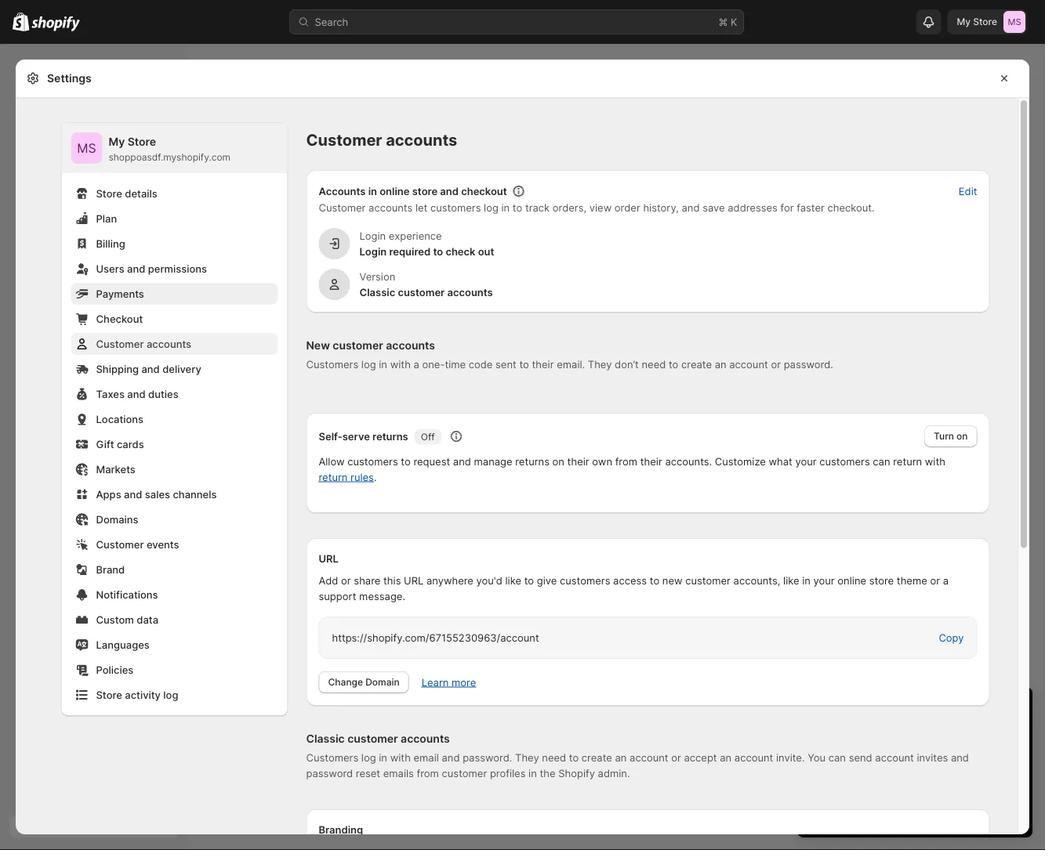 Task type: locate. For each thing, give the bounding box(es) containing it.
like right you'd
[[505, 575, 521, 587]]

$1/month
[[912, 746, 958, 758]]

1 horizontal spatial classic
[[360, 286, 395, 298]]

billing
[[96, 238, 125, 250]]

log left one-
[[361, 358, 376, 370]]

log inside the new customer accounts customers log in with a one-time code sent to their email. they don't need to create an account or password.
[[361, 358, 376, 370]]

with left one-
[[390, 358, 411, 370]]

accounts inside "version classic customer accounts"
[[447, 286, 493, 298]]

store inside my store shoppoasdf.myshopify.com
[[128, 135, 156, 149]]

your inside to customize your online store and add bonus features
[[991, 761, 1013, 774]]

my left my store icon
[[957, 16, 971, 27]]

0 vertical spatial classic
[[360, 286, 395, 298]]

to inside the classic customer accounts customers log in with email and password. they need to create an account or accept an account invite. you can send account invites and password reset emails from customer profiles in the shopify admin.
[[569, 752, 579, 764]]

customers right give
[[560, 575, 610, 587]]

your right what
[[795, 456, 817, 468]]

1 vertical spatial login
[[360, 245, 387, 258]]

customize
[[715, 456, 766, 468]]

login experience login required to check out
[[360, 230, 494, 258]]

activity
[[125, 689, 161, 701]]

my right my store image
[[109, 135, 125, 149]]

orders,
[[553, 202, 587, 214]]

anywhere
[[427, 575, 474, 587]]

languages link
[[71, 634, 278, 656]]

store up shoppoasdf.myshopify.com
[[128, 135, 156, 149]]

first
[[826, 746, 845, 758]]

url right this
[[404, 575, 424, 587]]

with for new customer accounts
[[390, 358, 411, 370]]

to left new
[[650, 575, 660, 587]]

customers down checkout
[[430, 202, 481, 214]]

notifications link
[[71, 584, 278, 606]]

and right users
[[127, 263, 145, 275]]

their left accounts.
[[640, 456, 662, 468]]

a right theme
[[943, 575, 949, 587]]

markets link
[[71, 459, 278, 481]]

accounts down check
[[447, 286, 493, 298]]

change domain button
[[319, 672, 409, 694]]

profiles
[[490, 768, 526, 780]]

0 vertical spatial for
[[781, 202, 794, 214]]

0 horizontal spatial can
[[829, 752, 846, 764]]

data
[[137, 614, 158, 626]]

account inside the new customer accounts customers log in with a one-time code sent to their email. they don't need to create an account or password.
[[729, 358, 768, 370]]

1 vertical spatial can
[[829, 752, 846, 764]]

0 vertical spatial customers
[[306, 358, 359, 370]]

customers
[[430, 202, 481, 214], [348, 456, 398, 468], [820, 456, 870, 468], [560, 575, 610, 587]]

in right accounts
[[368, 185, 377, 197]]

or inside the new customer accounts customers log in with a one-time code sent to their email. they don't need to create an account or password.
[[771, 358, 781, 370]]

plan
[[96, 212, 117, 225]]

0 horizontal spatial customer accounts
[[96, 338, 191, 350]]

accounts inside the classic customer accounts customers log in with email and password. they need to create an account or accept an account invite. you can send account invites and password reset emails from customer profiles in the shopify admin.
[[401, 733, 450, 746]]

accounts up accounts in online store and checkout
[[386, 131, 457, 150]]

checkout.
[[828, 202, 875, 214]]

in left one-
[[379, 358, 387, 370]]

0 horizontal spatial a
[[414, 358, 419, 370]]

access
[[613, 575, 647, 587]]

code
[[469, 358, 493, 370]]

need inside the new customer accounts customers log in with a one-time code sent to their email. they don't need to create an account or password.
[[642, 358, 666, 370]]

1 horizontal spatial on
[[957, 431, 968, 442]]

0 vertical spatial on
[[957, 431, 968, 442]]

0 horizontal spatial for
[[781, 202, 794, 214]]

0 vertical spatial my
[[957, 16, 971, 27]]

in inside dropdown button
[[895, 701, 908, 721]]

like right accounts,
[[783, 575, 799, 587]]

customer down required
[[398, 286, 445, 298]]

0 horizontal spatial like
[[505, 575, 521, 587]]

1 vertical spatial customers
[[306, 752, 359, 764]]

let
[[415, 202, 428, 214]]

months
[[857, 746, 893, 758]]

they up profiles
[[515, 752, 539, 764]]

return rules link
[[319, 471, 374, 483]]

0 horizontal spatial password.
[[463, 752, 512, 764]]

accounts inside the new customer accounts customers log in with a one-time code sent to their email. they don't need to create an account or password.
[[386, 339, 435, 352]]

from
[[615, 456, 638, 468], [417, 768, 439, 780]]

customer accounts up accounts in online store and checkout
[[306, 131, 457, 150]]

1 vertical spatial create
[[582, 752, 612, 764]]

1 horizontal spatial need
[[642, 358, 666, 370]]

with for classic customer accounts
[[390, 752, 411, 764]]

on right turn
[[957, 431, 968, 442]]

0 horizontal spatial on
[[552, 456, 565, 468]]

0 vertical spatial a
[[414, 358, 419, 370]]

online inside to customize your online store and add bonus features
[[826, 777, 854, 789]]

you
[[808, 752, 826, 764]]

0 horizontal spatial their
[[532, 358, 554, 370]]

url inside the "add or share this url anywhere you'd like to give customers access to new customer accounts, like in your online store theme or a support message."
[[404, 575, 424, 587]]

my inside my store shoppoasdf.myshopify.com
[[109, 135, 125, 149]]

online down $50
[[826, 777, 854, 789]]

on left own
[[552, 456, 565, 468]]

url up add
[[319, 553, 339, 565]]

new
[[662, 575, 683, 587]]

and left checkout
[[440, 185, 459, 197]]

1 horizontal spatial a
[[943, 575, 949, 587]]

1 horizontal spatial my
[[957, 16, 971, 27]]

brand link
[[71, 559, 278, 581]]

to left the 'request'
[[401, 456, 411, 468]]

log down checkout
[[484, 202, 499, 214]]

accounts
[[386, 131, 457, 150], [369, 202, 413, 214], [447, 286, 493, 298], [147, 338, 191, 350], [386, 339, 435, 352], [401, 733, 450, 746]]

support
[[319, 590, 356, 603]]

my
[[957, 16, 971, 27], [109, 135, 125, 149]]

1 vertical spatial customer accounts
[[96, 338, 191, 350]]

log up the reset
[[361, 752, 376, 764]]

accounts down accounts in online store and checkout
[[369, 202, 413, 214]]

2 vertical spatial online
[[826, 777, 854, 789]]

0 vertical spatial can
[[873, 456, 890, 468]]

need up the at the right bottom of the page
[[542, 752, 566, 764]]

dialog
[[1036, 60, 1045, 835]]

customer right the new
[[333, 339, 383, 352]]

shipping and delivery
[[96, 363, 201, 375]]

0 vertical spatial from
[[615, 456, 638, 468]]

shop settings menu element
[[62, 123, 287, 716]]

self-
[[319, 430, 342, 443]]

an inside the new customer accounts customers log in with a one-time code sent to their email. they don't need to create an account or password.
[[715, 358, 727, 370]]

checkout
[[461, 185, 507, 197]]

store left theme
[[869, 575, 894, 587]]

my for my store shoppoasdf.myshopify.com
[[109, 135, 125, 149]]

1 horizontal spatial returns
[[515, 456, 550, 468]]

1 horizontal spatial like
[[783, 575, 799, 587]]

0 vertical spatial with
[[390, 358, 411, 370]]

0 horizontal spatial create
[[582, 752, 612, 764]]

with inside allow customers to request and manage returns on their own from their accounts. customize what your customers can return with return rules .
[[925, 456, 946, 468]]

in right left
[[895, 701, 908, 721]]

1 vertical spatial a
[[943, 575, 949, 587]]

need right the don't
[[642, 358, 666, 370]]

shopify image
[[32, 16, 80, 32]]

customer left profiles
[[442, 768, 487, 780]]

and
[[440, 185, 459, 197], [682, 202, 700, 214], [127, 263, 145, 275], [141, 363, 160, 375], [127, 388, 146, 400], [453, 456, 471, 468], [124, 488, 142, 501], [442, 752, 460, 764], [951, 752, 969, 764], [885, 777, 903, 789]]

check
[[446, 245, 476, 258]]

their inside the new customer accounts customers log in with a one-time code sent to their email. they don't need to create an account or password.
[[532, 358, 554, 370]]

can inside the classic customer accounts customers log in with email and password. they need to create an account or accept an account invite. you can send account invites and password reset emails from customer profiles in the shopify admin.
[[829, 752, 846, 764]]

and right 'taxes'
[[127, 388, 146, 400]]

customer down checkout
[[96, 338, 144, 350]]

and inside allow customers to request and manage returns on their own from their accounts. customize what your customers can return with return rules .
[[453, 456, 471, 468]]

1 like from the left
[[505, 575, 521, 587]]

store down $50 app store credit link
[[857, 777, 882, 789]]

log down policies link
[[163, 689, 178, 701]]

shipping and delivery link
[[71, 358, 278, 380]]

online
[[380, 185, 410, 197], [838, 575, 866, 587], [826, 777, 854, 789]]

their
[[532, 358, 554, 370], [567, 456, 589, 468], [640, 456, 662, 468]]

⌘
[[719, 16, 728, 28]]

customer down accounts
[[319, 202, 366, 214]]

customers down the new
[[306, 358, 359, 370]]

with down turn
[[925, 456, 946, 468]]

to inside login experience login required to check out
[[433, 245, 443, 258]]

customer accounts up the shipping and delivery
[[96, 338, 191, 350]]

0 horizontal spatial return
[[319, 471, 348, 483]]

0 horizontal spatial they
[[515, 752, 539, 764]]

1 vertical spatial from
[[417, 768, 439, 780]]

bonus
[[927, 777, 957, 789]]

customer
[[306, 131, 382, 150], [319, 202, 366, 214], [96, 338, 144, 350], [96, 539, 144, 551]]

customers inside the new customer accounts customers log in with a one-time code sent to their email. they don't need to create an account or password.
[[306, 358, 359, 370]]

in right accounts,
[[802, 575, 811, 587]]

in
[[368, 185, 377, 197], [501, 202, 510, 214], [379, 358, 387, 370], [802, 575, 811, 587], [895, 701, 908, 721], [379, 752, 387, 764], [529, 768, 537, 780]]

and right apps
[[124, 488, 142, 501]]

give
[[537, 575, 557, 587]]

for up 'credit'
[[896, 746, 909, 758]]

0 horizontal spatial classic
[[306, 733, 345, 746]]

customer inside the "add or share this url anywhere you'd like to give customers access to new customer accounts, like in your online store theme or a support message."
[[685, 575, 731, 587]]

domain
[[366, 677, 400, 688]]

and right the 'request'
[[453, 456, 471, 468]]

1 vertical spatial url
[[404, 575, 424, 587]]

in down checkout
[[501, 202, 510, 214]]

store inside the "add or share this url anywhere you'd like to give customers access to new customer accounts, like in your online store theme or a support message."
[[869, 575, 894, 587]]

password. inside the classic customer accounts customers log in with email and password. they need to create an account or accept an account invite. you can send account invites and password reset emails from customer profiles in the shopify admin.
[[463, 752, 512, 764]]

0 horizontal spatial need
[[542, 752, 566, 764]]

your right accounts,
[[814, 575, 835, 587]]

shopify
[[558, 768, 595, 780]]

0 horizontal spatial url
[[319, 553, 339, 565]]

0 horizontal spatial from
[[417, 768, 439, 780]]

customer inside the new customer accounts customers log in with a one-time code sent to their email. they don't need to create an account or password.
[[333, 339, 383, 352]]

customer down the domains
[[96, 539, 144, 551]]

customer inside customer accounts 'link'
[[96, 338, 144, 350]]

from right own
[[615, 456, 638, 468]]

0 vertical spatial returns
[[373, 430, 408, 443]]

ms button
[[71, 133, 102, 164]]

shipping
[[96, 363, 139, 375]]

notifications
[[96, 589, 158, 601]]

0 vertical spatial create
[[681, 358, 712, 370]]

1 vertical spatial for
[[896, 746, 909, 758]]

accounts up "email"
[[401, 733, 450, 746]]

store
[[412, 185, 438, 197], [869, 575, 894, 587], [869, 761, 893, 774], [857, 777, 882, 789]]

taxes and duties link
[[71, 383, 278, 405]]

your left trial
[[913, 701, 945, 721]]

a left one-
[[414, 358, 419, 370]]

with inside the new customer accounts customers log in with a one-time code sent to their email. they don't need to create an account or password.
[[390, 358, 411, 370]]

their left own
[[567, 456, 589, 468]]

1 horizontal spatial for
[[896, 746, 909, 758]]

my store image
[[1004, 11, 1026, 33]]

1 horizontal spatial they
[[588, 358, 612, 370]]

0 horizontal spatial my
[[109, 135, 125, 149]]

0 vertical spatial return
[[893, 456, 922, 468]]

customers for new
[[306, 358, 359, 370]]

1 vertical spatial classic
[[306, 733, 345, 746]]

customers
[[306, 358, 359, 370], [306, 752, 359, 764]]

classic down version
[[360, 286, 395, 298]]

customer inside "version classic customer accounts"
[[398, 286, 445, 298]]

with inside the classic customer accounts customers log in with email and password. they need to create an account or accept an account invite. you can send account invites and password reset emails from customer profiles in the shopify admin.
[[390, 752, 411, 764]]

1 vertical spatial returns
[[515, 456, 550, 468]]

create up admin.
[[582, 752, 612, 764]]

checkout link
[[71, 308, 278, 330]]

apps and sales channels
[[96, 488, 217, 501]]

custom data
[[96, 614, 158, 626]]

customer up accounts
[[306, 131, 382, 150]]

online up experience
[[380, 185, 410, 197]]

with up emails
[[390, 752, 411, 764]]

0 vertical spatial password.
[[784, 358, 833, 370]]

customer right new
[[685, 575, 731, 587]]

customers inside the "add or share this url anywhere you'd like to give customers access to new customer accounts, like in your online store theme or a support message."
[[560, 575, 610, 587]]

for inside settings dialog
[[781, 202, 794, 214]]

1 vertical spatial need
[[542, 752, 566, 764]]

0 vertical spatial customer accounts
[[306, 131, 457, 150]]

log for customer
[[484, 202, 499, 214]]

1 vertical spatial my
[[109, 135, 125, 149]]

1 horizontal spatial create
[[681, 358, 712, 370]]

login
[[360, 230, 386, 242], [360, 245, 387, 258]]

accounts up one-
[[386, 339, 435, 352]]

accounts down checkout link
[[147, 338, 191, 350]]

your up features
[[991, 761, 1013, 774]]

from down "email"
[[417, 768, 439, 780]]

and left the add on the bottom right of the page
[[885, 777, 903, 789]]

channels
[[173, 488, 217, 501]]

to down $1/month
[[927, 761, 936, 774]]

1 vertical spatial online
[[838, 575, 866, 587]]

1 vertical spatial they
[[515, 752, 539, 764]]

1 horizontal spatial url
[[404, 575, 424, 587]]

0 vertical spatial login
[[360, 230, 386, 242]]

rules
[[351, 471, 374, 483]]

and right invites
[[951, 752, 969, 764]]

1 vertical spatial on
[[552, 456, 565, 468]]

need inside the classic customer accounts customers log in with email and password. they need to create an account or accept an account invite. you can send account invites and password reset emails from customer profiles in the shopify admin.
[[542, 752, 566, 764]]

my store shoppoasdf.myshopify.com
[[109, 135, 231, 163]]

create right the don't
[[681, 358, 712, 370]]

required
[[389, 245, 431, 258]]

to inside to customize your online store and add bonus features
[[927, 761, 936, 774]]

returns inside allow customers to request and manage returns on their own from their accounts. customize what your customers can return with return rules .
[[515, 456, 550, 468]]

2
[[813, 701, 823, 721]]

for left 'faster'
[[781, 202, 794, 214]]

returns right manage
[[515, 456, 550, 468]]

to left check
[[433, 245, 443, 258]]

invites
[[917, 752, 948, 764]]

1 vertical spatial with
[[925, 456, 946, 468]]

payments
[[96, 288, 144, 300]]

sales
[[145, 488, 170, 501]]

classic up password
[[306, 733, 345, 746]]

1 vertical spatial password.
[[463, 752, 512, 764]]

customers up password
[[306, 752, 359, 764]]

returns right serve
[[373, 430, 408, 443]]

online left theme
[[838, 575, 866, 587]]

shoppoasdf.myshopify.com
[[109, 152, 231, 163]]

store up the plan
[[96, 187, 122, 200]]

2 customers from the top
[[306, 752, 359, 764]]

0 vertical spatial online
[[380, 185, 410, 197]]

1 customers from the top
[[306, 358, 359, 370]]

they left the don't
[[588, 358, 612, 370]]

2 vertical spatial with
[[390, 752, 411, 764]]

time
[[445, 358, 466, 370]]

k
[[731, 16, 737, 28]]

2 horizontal spatial their
[[640, 456, 662, 468]]

1 horizontal spatial can
[[873, 456, 890, 468]]

details
[[125, 187, 157, 200]]

turn on
[[934, 431, 968, 442]]

0 vertical spatial url
[[319, 553, 339, 565]]

0 horizontal spatial returns
[[373, 430, 408, 443]]

1 horizontal spatial password.
[[784, 358, 833, 370]]

to up shopify
[[569, 752, 579, 764]]

account
[[729, 358, 768, 370], [630, 752, 669, 764], [735, 752, 773, 764], [875, 752, 914, 764]]

gift cards link
[[71, 434, 278, 456]]

1 horizontal spatial from
[[615, 456, 638, 468]]

0 vertical spatial they
[[588, 358, 612, 370]]

log inside the classic customer accounts customers log in with email and password. they need to create an account or accept an account invite. you can send account invites and password reset emails from customer profiles in the shopify admin.
[[361, 752, 376, 764]]

custom data link
[[71, 609, 278, 631]]

request
[[414, 456, 450, 468]]

your inside the "add or share this url anywhere you'd like to give customers access to new customer accounts, like in your online store theme or a support message."
[[814, 575, 835, 587]]

their left the email.
[[532, 358, 554, 370]]

password
[[306, 768, 353, 780]]

customers inside the classic customer accounts customers log in with email and password. they need to create an account or accept an account invite. you can send account invites and password reset emails from customer profiles in the shopify admin.
[[306, 752, 359, 764]]

0 vertical spatial need
[[642, 358, 666, 370]]

your right pick
[[905, 806, 925, 817]]

$50
[[826, 761, 845, 774]]

checkout
[[96, 313, 143, 325]]



Task type: describe. For each thing, give the bounding box(es) containing it.
accounts
[[319, 185, 366, 197]]

emails
[[383, 768, 414, 780]]

allow customers to request and manage returns on their own from their accounts. customize what your customers can return with return rules .
[[319, 456, 946, 483]]

billing link
[[71, 233, 278, 255]]

policies link
[[71, 659, 278, 681]]

sent
[[496, 358, 517, 370]]

save
[[703, 202, 725, 214]]

theme
[[897, 575, 927, 587]]

2 like from the left
[[783, 575, 799, 587]]

invite.
[[776, 752, 805, 764]]

customer up the reset
[[347, 733, 398, 746]]

store details link
[[71, 183, 278, 205]]

gift cards
[[96, 438, 144, 450]]

version classic customer accounts
[[360, 271, 493, 298]]

settings
[[47, 72, 91, 85]]

domains
[[96, 514, 138, 526]]

share
[[354, 575, 381, 587]]

create inside the new customer accounts customers log in with a one-time code sent to their email. they don't need to create an account or password.
[[681, 358, 712, 370]]

log for classic
[[361, 752, 376, 764]]

admin.
[[598, 768, 630, 780]]

can inside allow customers to request and manage returns on their own from their accounts. customize what your customers can return with return rules .
[[873, 456, 890, 468]]

history,
[[643, 202, 679, 214]]

my store image
[[71, 133, 102, 164]]

track
[[525, 202, 550, 214]]

on inside button
[[957, 431, 968, 442]]

customers right what
[[820, 456, 870, 468]]

settings dialog
[[16, 60, 1030, 851]]

copy
[[939, 632, 964, 644]]

log for new
[[361, 358, 376, 370]]

features
[[959, 777, 999, 789]]

don't
[[615, 358, 639, 370]]

faster
[[797, 202, 825, 214]]

password. inside the new customer accounts customers log in with a one-time code sent to their email. they don't need to create an account or password.
[[784, 358, 833, 370]]

trial
[[950, 701, 978, 721]]

pick your plan link
[[813, 801, 1017, 823]]

store inside to customize your online store and add bonus features
[[857, 777, 882, 789]]

customer accounts inside 'link'
[[96, 338, 191, 350]]

apps
[[96, 488, 121, 501]]

accept
[[684, 752, 717, 764]]

$50 app store credit
[[826, 761, 924, 774]]

pick your plan
[[884, 806, 947, 817]]

and up duties
[[141, 363, 160, 375]]

and right "email"
[[442, 752, 460, 764]]

order
[[615, 202, 640, 214]]

to left give
[[524, 575, 534, 587]]

branding
[[319, 824, 363, 836]]

users
[[96, 263, 124, 275]]

to left track
[[513, 202, 522, 214]]

store left my store icon
[[973, 16, 997, 27]]

experience
[[389, 230, 442, 242]]

.
[[374, 471, 377, 483]]

allow
[[319, 456, 345, 468]]

search
[[315, 16, 348, 28]]

2 days left in your trial element
[[797, 728, 1033, 838]]

2 days left in your trial
[[813, 701, 978, 721]]

add or share this url anywhere you'd like to give customers access to new customer accounts, like in your online store theme or a support message.
[[319, 575, 949, 603]]

locations
[[96, 413, 144, 425]]

email
[[414, 752, 439, 764]]

1 login from the top
[[360, 230, 386, 242]]

customers up .
[[348, 456, 398, 468]]

to inside allow customers to request and manage returns on their own from their accounts. customize what your customers can return with return rules .
[[401, 456, 411, 468]]

and inside to customize your online store and add bonus features
[[885, 777, 903, 789]]

edit button
[[949, 180, 987, 202]]

store activity log link
[[71, 685, 278, 706]]

users and permissions link
[[71, 258, 278, 280]]

2 login from the top
[[360, 245, 387, 258]]

delivery
[[162, 363, 201, 375]]

they inside the classic customer accounts customers log in with email and password. they need to create an account or accept an account invite. you can send account invites and password reset emails from customer profiles in the shopify admin.
[[515, 752, 539, 764]]

turn on button
[[925, 426, 977, 448]]

events
[[147, 539, 179, 551]]

1 horizontal spatial customer accounts
[[306, 131, 457, 150]]

your inside allow customers to request and manage returns on their own from their accounts. customize what your customers can return with return rules .
[[795, 456, 817, 468]]

or inside the classic customer accounts customers log in with email and password. they need to create an account or accept an account invite. you can send account invites and password reset emails from customer profiles in the shopify admin.
[[671, 752, 681, 764]]

1 horizontal spatial their
[[567, 456, 589, 468]]

in inside the "add or share this url anywhere you'd like to give customers access to new customer accounts, like in your online store theme or a support message."
[[802, 575, 811, 587]]

store down months
[[869, 761, 893, 774]]

your inside dropdown button
[[913, 701, 945, 721]]

learn more link
[[422, 677, 476, 689]]

3
[[847, 746, 854, 758]]

learn more
[[422, 677, 476, 689]]

the
[[540, 768, 556, 780]]

store down policies
[[96, 689, 122, 701]]

a inside the new customer accounts customers log in with a one-time code sent to their email. they don't need to create an account or password.
[[414, 358, 419, 370]]

in inside the new customer accounts customers log in with a one-time code sent to their email. they don't need to create an account or password.
[[379, 358, 387, 370]]

store up let
[[412, 185, 438, 197]]

customize
[[939, 761, 989, 774]]

custom
[[96, 614, 134, 626]]

first 3 months for $1/month
[[826, 746, 958, 758]]

manage
[[474, 456, 512, 468]]

for inside 2 days left in your trial element
[[896, 746, 909, 758]]

classic inside the classic customer accounts customers log in with email and password. they need to create an account or accept an account invite. you can send account invites and password reset emails from customer profiles in the shopify admin.
[[306, 733, 345, 746]]

from inside allow customers to request and manage returns on their own from their accounts. customize what your customers can return with return rules .
[[615, 456, 638, 468]]

in left the at the right bottom of the page
[[529, 768, 537, 780]]

taxes
[[96, 388, 125, 400]]

learn
[[422, 677, 449, 689]]

customer events
[[96, 539, 179, 551]]

in up the reset
[[379, 752, 387, 764]]

pick
[[884, 806, 902, 817]]

log inside shop settings menu element
[[163, 689, 178, 701]]

1 vertical spatial return
[[319, 471, 348, 483]]

customers for classic
[[306, 752, 359, 764]]

to right "sent" at the left top of page
[[519, 358, 529, 370]]

online inside the "add or share this url anywhere you'd like to give customers access to new customer accounts, like in your online store theme or a support message."
[[838, 575, 866, 587]]

a inside the "add or share this url anywhere you'd like to give customers access to new customer accounts, like in your online store theme or a support message."
[[943, 575, 949, 587]]

to right the don't
[[669, 358, 679, 370]]

credit
[[896, 761, 924, 774]]

1 horizontal spatial return
[[893, 456, 922, 468]]

create inside the classic customer accounts customers log in with email and password. they need to create an account or accept an account invite. you can send account invites and password reset emails from customer profiles in the shopify admin.
[[582, 752, 612, 764]]

new
[[306, 339, 330, 352]]

they inside the new customer accounts customers log in with a one-time code sent to their email. they don't need to create an account or password.
[[588, 358, 612, 370]]

https://shopify.com/67155230963/account
[[332, 632, 539, 644]]

taxes and duties
[[96, 388, 178, 400]]

add
[[319, 575, 338, 587]]

self-serve returns
[[319, 430, 408, 443]]

on inside allow customers to request and manage returns on their own from their accounts. customize what your customers can return with return rules .
[[552, 456, 565, 468]]

my for my store
[[957, 16, 971, 27]]

what
[[769, 456, 793, 468]]

more
[[452, 677, 476, 689]]

domains link
[[71, 509, 278, 531]]

message.
[[359, 590, 405, 603]]

customer events link
[[71, 534, 278, 556]]

classic inside "version classic customer accounts"
[[360, 286, 395, 298]]

shopify image
[[13, 12, 29, 31]]

classic customer accounts customers log in with email and password. they need to create an account or accept an account invite. you can send account invites and password reset emails from customer profiles in the shopify admin.
[[306, 733, 969, 780]]

customer accounts let customers log in to track orders, view order history, and save addresses for faster checkout.
[[319, 202, 875, 214]]

accounts inside 'link'
[[147, 338, 191, 350]]

from inside the classic customer accounts customers log in with email and password. they need to create an account or accept an account invite. you can send account invites and password reset emails from customer profiles in the shopify admin.
[[417, 768, 439, 780]]

to customize your online store and add bonus features
[[826, 761, 1013, 789]]

you'd
[[476, 575, 502, 587]]

and left save
[[682, 202, 700, 214]]

addresses
[[728, 202, 778, 214]]



